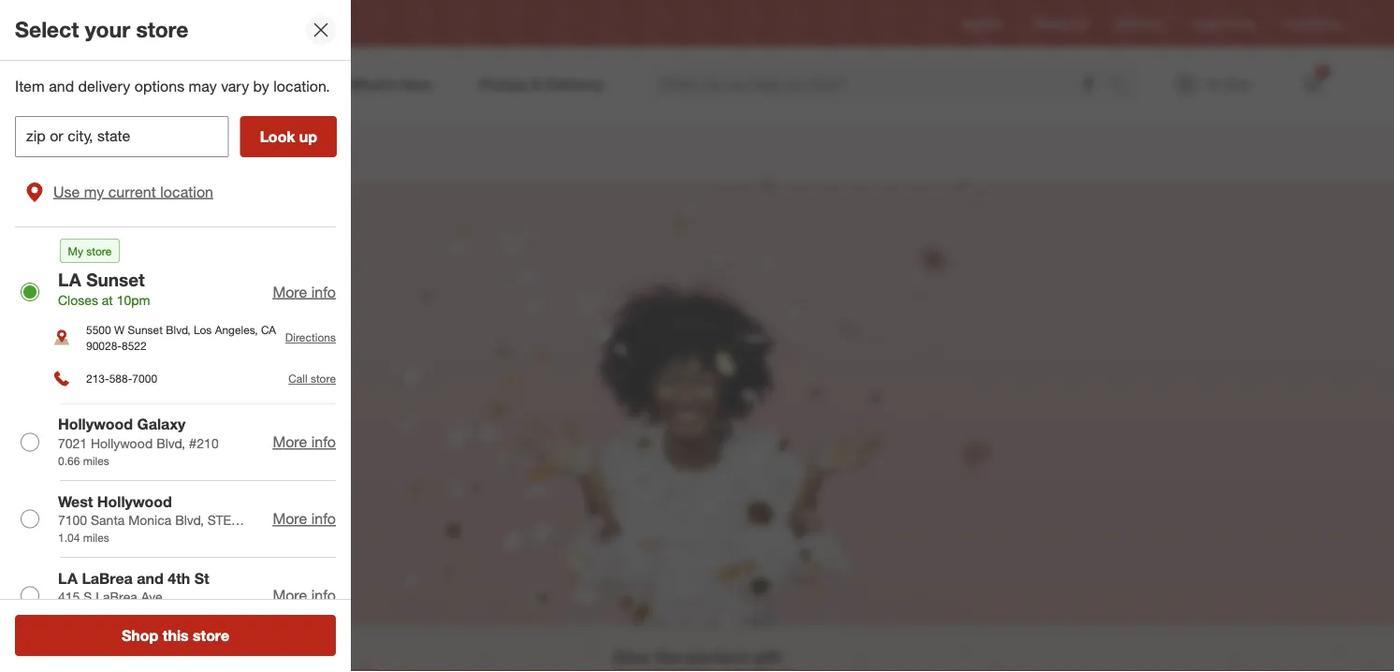 Task type: describe. For each thing, give the bounding box(es) containing it.
search
[[1102, 77, 1147, 95]]

7021
[[58, 435, 87, 451]]

galaxy
[[137, 415, 186, 434]]

my
[[84, 182, 104, 201]]

my store
[[68, 244, 112, 258]]

west
[[58, 492, 93, 510]]

up
[[299, 127, 317, 145]]

2 miles from the top
[[83, 531, 109, 545]]

circle
[[1225, 16, 1254, 30]]

hollywood inside west hollywood 7100 santa monica blvd, ste 201
[[97, 492, 172, 510]]

location.
[[273, 77, 330, 95]]

options
[[135, 77, 185, 95]]

4 link
[[1292, 64, 1334, 105]]

directions
[[285, 331, 336, 345]]

store right call
[[311, 372, 336, 386]]

current
[[108, 182, 156, 201]]

select your store
[[15, 16, 189, 43]]

more info link for la sunset
[[273, 283, 336, 301]]

8522
[[122, 339, 147, 353]]

shop
[[122, 626, 158, 644]]

1.04
[[58, 531, 80, 545]]

blvd, inside 5500 w sunset blvd, los angeles, ca 90028-8522 directions
[[166, 322, 191, 337]]

more info link for hollywood galaxy
[[273, 433, 336, 451]]

look up button
[[240, 116, 337, 157]]

#210
[[189, 435, 219, 451]]

use my current location
[[53, 182, 213, 201]]

none radio inside select your store dialog
[[21, 433, 39, 451]]

this
[[163, 626, 189, 644]]

588-
[[109, 372, 132, 386]]

4th
[[168, 569, 190, 587]]

la inside dropdown button
[[184, 16, 198, 30]]

7000
[[132, 372, 157, 386]]

7100
[[58, 512, 87, 528]]

shop this store button
[[15, 615, 336, 656]]

sunset for la sunset closes at 10pm
[[86, 269, 145, 290]]

more for west hollywood
[[273, 510, 307, 528]]

redcard
[[1117, 16, 1161, 30]]

more for la sunset
[[273, 283, 307, 301]]

201
[[58, 531, 80, 547]]

1 vertical spatial labrea
[[96, 589, 137, 605]]

delivery
[[78, 77, 130, 95]]

5500
[[86, 322, 111, 337]]

la labrea and 4th st 415 s labrea ave
[[58, 569, 209, 605]]

gift
[[754, 646, 782, 667]]

st
[[194, 569, 209, 587]]

more for hollywood galaxy
[[273, 433, 307, 451]]

stores
[[1309, 16, 1341, 30]]

select
[[15, 16, 79, 43]]

w
[[114, 322, 125, 337]]

more info for hollywood galaxy
[[273, 433, 336, 451]]

1 vertical spatial hollywood
[[91, 435, 153, 451]]

la sunset closes at 10pm
[[58, 269, 150, 308]]

0.66
[[58, 454, 80, 468]]

0 vertical spatial hollywood
[[58, 415, 133, 434]]

more info link for la labrea and 4th st
[[273, 586, 336, 605]]

1 vertical spatial registry
[[67, 137, 176, 170]]

415
[[58, 589, 80, 605]]

call
[[289, 372, 308, 386]]

weekly
[[1034, 16, 1070, 30]]

shop this store
[[122, 626, 229, 644]]

more info for la labrea and 4th st
[[273, 586, 336, 605]]

s
[[84, 589, 92, 605]]

90028-
[[86, 339, 122, 353]]

info for hollywood galaxy
[[311, 433, 336, 451]]

vary
[[221, 77, 249, 95]]

may
[[189, 77, 217, 95]]

use my current location link
[[15, 168, 336, 215]]

call store link
[[289, 372, 336, 386]]

registry link
[[962, 15, 1004, 31]]

blvd, inside west hollywood 7100 santa monica blvd, ste 201
[[175, 512, 204, 528]]



Task type: vqa. For each thing, say whether or not it's contained in the screenshot.
Ulta at the top left of the page
no



Task type: locate. For each thing, give the bounding box(es) containing it.
more right st
[[273, 586, 307, 605]]

info
[[311, 283, 336, 301], [311, 433, 336, 451], [311, 510, 336, 528], [311, 586, 336, 605]]

3 more from the top
[[273, 510, 307, 528]]

1 info from the top
[[311, 283, 336, 301]]

directions link
[[285, 331, 336, 345]]

blvd,
[[166, 322, 191, 337], [156, 435, 185, 451], [175, 512, 204, 528]]

2 vertical spatial sunset
[[128, 322, 163, 337]]

store right my
[[86, 244, 112, 258]]

sunset inside la sunset closes at 10pm
[[86, 269, 145, 290]]

213-588-7000
[[86, 372, 157, 386]]

sunset up 8522
[[128, 322, 163, 337]]

weekly ad
[[1034, 16, 1087, 30]]

0 vertical spatial sunset
[[201, 16, 236, 30]]

more down call
[[273, 433, 307, 451]]

location
[[160, 182, 213, 201]]

sunset up at
[[86, 269, 145, 290]]

hollywood
[[58, 415, 133, 434], [91, 435, 153, 451], [97, 492, 172, 510]]

store right this
[[193, 626, 229, 644]]

1 vertical spatial and
[[137, 569, 164, 587]]

2 vertical spatial blvd,
[[175, 512, 204, 528]]

registry
[[962, 16, 1004, 30], [67, 137, 176, 170]]

2 vertical spatial la
[[58, 569, 78, 587]]

sunset inside 5500 w sunset blvd, los angeles, ca 90028-8522 directions
[[128, 322, 163, 337]]

1 vertical spatial blvd,
[[156, 435, 185, 451]]

1 vertical spatial la
[[58, 269, 81, 290]]

miles down santa
[[83, 531, 109, 545]]

1 more from the top
[[273, 283, 307, 301]]

None radio
[[21, 433, 39, 451]]

miles inside hollywood galaxy 7021 hollywood blvd, #210 0.66 miles
[[83, 454, 109, 468]]

angeles,
[[215, 322, 258, 337]]

la up closes
[[58, 269, 81, 290]]

registry up current
[[67, 137, 176, 170]]

sunset up may on the left top
[[201, 16, 236, 30]]

hollywood up 7021
[[58, 415, 133, 434]]

blvd, inside hollywood galaxy 7021 hollywood blvd, #210 0.66 miles
[[156, 435, 185, 451]]

4 more info from the top
[[273, 586, 336, 605]]

1 vertical spatial sunset
[[86, 269, 145, 290]]

item and delivery options may vary by location.
[[15, 77, 330, 95]]

2 info from the top
[[311, 433, 336, 451]]

and inside la labrea and 4th st 415 s labrea ave
[[137, 569, 164, 587]]

west hollywood 7100 santa monica blvd, ste 201
[[58, 492, 231, 547]]

4 info from the top
[[311, 586, 336, 605]]

by
[[253, 77, 269, 95]]

5500 w sunset blvd, los angeles, ca 90028-8522 directions
[[86, 322, 336, 353]]

None text field
[[15, 116, 229, 157]]

What can we help you find? suggestions appear below search field
[[650, 64, 1116, 105]]

target circle link
[[1191, 15, 1254, 31]]

hollywood down galaxy
[[91, 435, 153, 451]]

0 horizontal spatial registry
[[67, 137, 176, 170]]

0 vertical spatial la
[[184, 16, 198, 30]]

0 vertical spatial miles
[[83, 454, 109, 468]]

2 more info link from the top
[[273, 433, 336, 451]]

your
[[85, 16, 130, 43]]

item
[[15, 77, 45, 95]]

0 horizontal spatial and
[[49, 77, 74, 95]]

1 more info from the top
[[273, 283, 336, 301]]

labrea up s on the left bottom
[[82, 569, 133, 587]]

none text field inside select your store dialog
[[15, 116, 229, 157]]

target circle
[[1191, 16, 1254, 30]]

4 more from the top
[[273, 586, 307, 605]]

look
[[260, 127, 295, 145]]

ca
[[261, 322, 276, 337]]

monica
[[128, 512, 172, 528]]

3 more info from the top
[[273, 510, 336, 528]]

10pm
[[117, 292, 150, 308]]

the
[[655, 646, 682, 667]]

sunset
[[201, 16, 236, 30], [86, 269, 145, 290], [128, 322, 163, 337]]

use
[[53, 182, 80, 201]]

more
[[273, 283, 307, 301], [273, 433, 307, 451], [273, 510, 307, 528], [273, 586, 307, 605]]

0 vertical spatial and
[[49, 77, 74, 95]]

labrea
[[82, 569, 133, 587], [96, 589, 137, 605]]

0 vertical spatial labrea
[[82, 569, 133, 587]]

1 horizontal spatial registry
[[962, 16, 1004, 30]]

registry left weekly
[[962, 16, 1004, 30]]

la for la labrea and 4th st
[[58, 569, 78, 587]]

2 more from the top
[[273, 433, 307, 451]]

1 horizontal spatial and
[[137, 569, 164, 587]]

blvd, down galaxy
[[156, 435, 185, 451]]

info for west hollywood
[[311, 510, 336, 528]]

give
[[613, 646, 650, 667]]

perfect
[[687, 646, 749, 667]]

1 miles from the top
[[83, 454, 109, 468]]

more right "ste"
[[273, 510, 307, 528]]

los
[[194, 322, 212, 337]]

select your store dialog
[[0, 0, 351, 671]]

store right the your
[[136, 16, 189, 43]]

find
[[1284, 16, 1306, 30]]

la up may on the left top
[[184, 16, 198, 30]]

miles right 0.66
[[83, 454, 109, 468]]

4 more info link from the top
[[273, 586, 336, 605]]

more info link
[[273, 283, 336, 301], [273, 433, 336, 451], [273, 510, 336, 528], [273, 586, 336, 605]]

look up
[[260, 127, 317, 145]]

sunset for la sunset
[[201, 16, 236, 30]]

213-
[[86, 372, 109, 386]]

3 more info link from the top
[[273, 510, 336, 528]]

closes
[[58, 292, 98, 308]]

more info link for west hollywood
[[273, 510, 336, 528]]

0 vertical spatial registry
[[962, 16, 1004, 30]]

la inside la sunset closes at 10pm
[[58, 269, 81, 290]]

find stores link
[[1284, 15, 1341, 31]]

at
[[102, 292, 113, 308]]

info for la labrea and 4th st
[[311, 586, 336, 605]]

more info for la sunset
[[273, 283, 336, 301]]

ave
[[141, 589, 162, 605]]

2 vertical spatial hollywood
[[97, 492, 172, 510]]

target
[[1191, 16, 1222, 30]]

blvd, left "ste"
[[175, 512, 204, 528]]

sunset inside dropdown button
[[201, 16, 236, 30]]

1 more info link from the top
[[273, 283, 336, 301]]

store
[[136, 16, 189, 43], [86, 244, 112, 258], [311, 372, 336, 386], [193, 626, 229, 644]]

find stores
[[1284, 16, 1341, 30]]

miles
[[83, 454, 109, 468], [83, 531, 109, 545]]

la inside la labrea and 4th st 415 s labrea ave
[[58, 569, 78, 587]]

and up ave
[[137, 569, 164, 587]]

blvd, left los
[[166, 322, 191, 337]]

more up ca
[[273, 283, 307, 301]]

1.04 miles
[[58, 531, 109, 545]]

santa
[[91, 512, 125, 528]]

labrea right s on the left bottom
[[96, 589, 137, 605]]

ad
[[1073, 16, 1087, 30]]

my
[[68, 244, 83, 258]]

store inside button
[[193, 626, 229, 644]]

search button
[[1102, 64, 1147, 109]]

la sunset
[[184, 16, 236, 30]]

hollywood galaxy 7021 hollywood blvd, #210 0.66 miles
[[58, 415, 219, 468]]

0 vertical spatial blvd,
[[166, 322, 191, 337]]

and
[[49, 77, 74, 95], [137, 569, 164, 587]]

hollywood up monica
[[97, 492, 172, 510]]

more for la labrea and 4th st
[[273, 586, 307, 605]]

more info
[[273, 283, 336, 301], [273, 433, 336, 451], [273, 510, 336, 528], [273, 586, 336, 605]]

and right item
[[49, 77, 74, 95]]

la for la sunset
[[58, 269, 81, 290]]

3 info from the top
[[311, 510, 336, 528]]

call store
[[289, 372, 336, 386]]

4
[[1321, 66, 1326, 78]]

1 vertical spatial miles
[[83, 531, 109, 545]]

la up 415
[[58, 569, 78, 587]]

give the perfect gift
[[613, 646, 782, 667]]

redcard link
[[1117, 15, 1161, 31]]

ste
[[208, 512, 231, 528]]

2 more info from the top
[[273, 433, 336, 451]]

more info for west hollywood
[[273, 510, 336, 528]]

weekly ad link
[[1034, 15, 1087, 31]]

None radio
[[21, 283, 39, 301], [21, 510, 39, 528], [21, 586, 39, 605], [21, 283, 39, 301], [21, 510, 39, 528], [21, 586, 39, 605]]

info for la sunset
[[311, 283, 336, 301]]

la sunset button
[[149, 7, 248, 40]]



